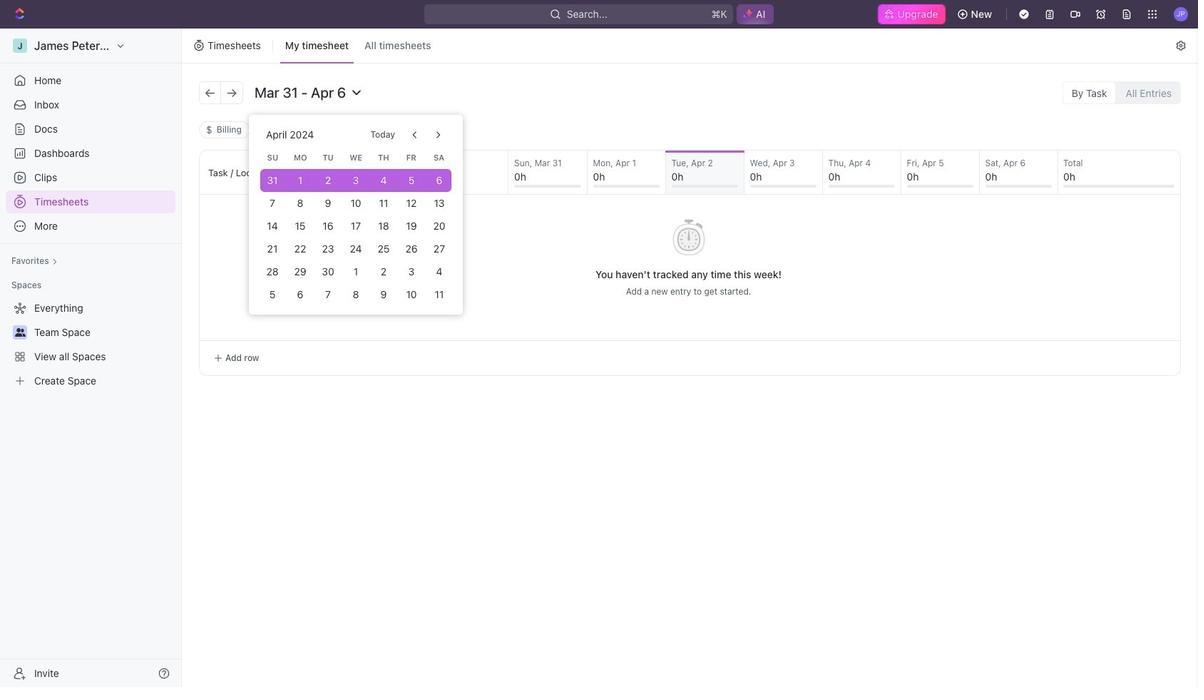 Task type: vqa. For each thing, say whether or not it's contained in the screenshot.
tree at the left
yes



Task type: locate. For each thing, give the bounding box(es) containing it.
sidebar navigation
[[0, 29, 182, 687]]

tree
[[6, 297, 176, 392]]



Task type: describe. For each thing, give the bounding box(es) containing it.
tree inside 'sidebar' navigation
[[6, 297, 176, 392]]



